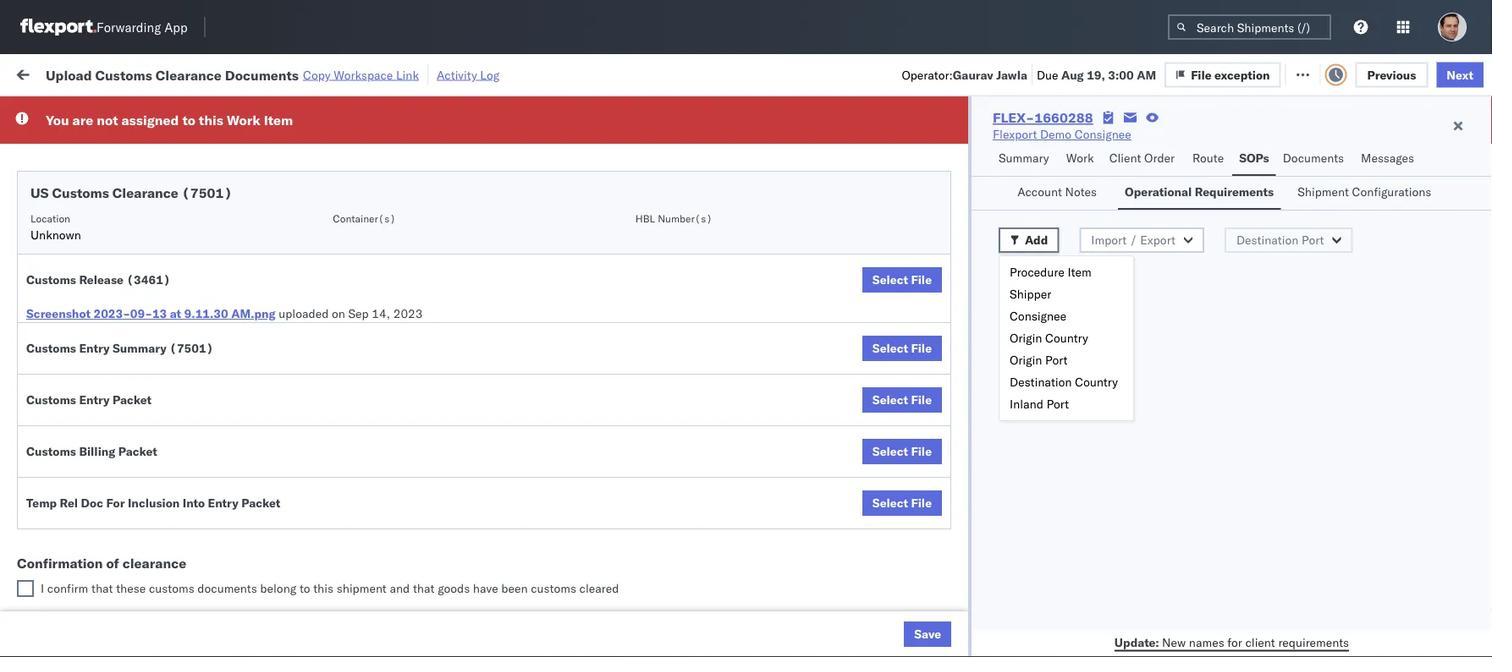 Task type: locate. For each thing, give the bounding box(es) containing it.
1911408 down 0
[[971, 355, 1023, 370]]

0 vertical spatial of
[[112, 466, 123, 481]]

confirm for demu1232567
[[39, 346, 82, 361]]

1 otter from the left
[[628, 132, 656, 147]]

0 vertical spatial this
[[199, 112, 223, 129]]

7 resize handle column header from the left
[[1015, 131, 1035, 658]]

confirm up customs billing packet
[[39, 429, 82, 444]]

1 flex-2150210 from the top
[[935, 243, 1023, 258]]

summary inside button
[[999, 151, 1050, 166]]

1 vertical spatial digital
[[931, 206, 966, 221]]

resize handle column header for workitem
[[242, 131, 263, 658]]

inclusion
[[128, 496, 180, 511]]

1 vertical spatial ocean fcl
[[518, 579, 578, 594]]

3:00 for integration test account - on ag
[[273, 243, 298, 258]]

message (10)
[[227, 66, 304, 80]]

2150210 up "1919147"
[[971, 467, 1023, 482]]

1 horizontal spatial customs
[[531, 582, 577, 597]]

2023 for the schedule delivery appointment link corresponding to 2:59 am est, feb 17, 2023
[[397, 132, 427, 147]]

0 horizontal spatial :
[[121, 105, 124, 118]]

to right belong
[[300, 582, 310, 597]]

3 schedule pickup from los angeles, ca from the top
[[39, 532, 228, 564]]

am for 2:59 am est, feb 17, 2023
[[301, 132, 321, 147]]

documents up shipment
[[1284, 151, 1345, 166]]

0 vertical spatial requirements
[[1010, 311, 1081, 326]]

flex-1911408
[[935, 355, 1023, 370], [935, 430, 1023, 445]]

0 vertical spatial clearance
[[156, 66, 222, 83]]

upload proof of delivery button
[[39, 465, 170, 484]]

upload up by:
[[46, 66, 92, 83]]

2 maeu1234567 from the top
[[1043, 318, 1129, 332]]

2 lcl from the top
[[556, 318, 577, 333]]

0 vertical spatial 2150210
[[971, 243, 1023, 258]]

3 1977428 from the top
[[971, 393, 1023, 407]]

1 western from the top
[[884, 169, 928, 184]]

2 schedule from the top
[[39, 160, 89, 174]]

for for names
[[1228, 636, 1243, 650]]

2 air from the top
[[518, 243, 534, 258]]

1 vertical spatial on
[[332, 307, 345, 321]]

feb for the schedule delivery appointment link related to 10:30 pm est, feb 21, 2023
[[359, 318, 379, 333]]

demu1232567
[[1043, 355, 1129, 370], [1130, 616, 1216, 630]]

from for confirm pickup from los angeles, ca button associated with bookings
[[125, 346, 150, 361]]

flex-1911408 down inland
[[935, 430, 1023, 445]]

documents up in
[[225, 66, 299, 83]]

upload proof of delivery
[[39, 466, 170, 481]]

for left 'client'
[[1228, 636, 1243, 650]]

appointment
[[139, 131, 208, 146], [139, 205, 208, 220], [139, 317, 208, 332]]

1 schedule delivery appointment button from the top
[[39, 130, 208, 149]]

1 vertical spatial 1911408
[[971, 430, 1023, 445]]

2 2001714 from the top
[[971, 206, 1023, 221]]

4 ca from the top
[[39, 512, 55, 527]]

1 horizontal spatial import
[[1092, 233, 1127, 248]]

0 vertical spatial origin
[[1010, 331, 1043, 346]]

feb down "deadline" button
[[351, 169, 372, 184]]

los left into
[[160, 495, 179, 510]]

clearance inside upload customs clearance documents
[[131, 234, 185, 249]]

3 flex-1977428 from the top
[[935, 393, 1023, 407]]

flex-1977428 for schedule delivery appointment
[[935, 318, 1023, 333]]

select file button for customs entry summary (7501)
[[863, 336, 943, 362]]

appointment down (3461) in the top left of the page
[[139, 317, 208, 332]]

port inside button
[[1302, 233, 1325, 248]]

est, down 3:00 am est, feb 25, 2023
[[330, 467, 356, 482]]

1 vertical spatial 2001714
[[971, 206, 1023, 221]]

3 appointment from the top
[[139, 317, 208, 332]]

schedule delivery appointment button for 2:59 am est, feb 17, 2023
[[39, 130, 208, 149]]

1 horizontal spatial destination
[[1237, 233, 1299, 248]]

flex-2150210 for 12:00 pm est, feb 25, 2023
[[935, 467, 1023, 482]]

customs down screenshot
[[26, 341, 76, 356]]

None checkbox
[[17, 581, 34, 598]]

1 2150210 from the top
[[971, 243, 1023, 258]]

schedule pickup from los angeles, ca for 1st the schedule pickup from los angeles, ca button from the top of the page
[[39, 271, 228, 303]]

0 vertical spatial confirm pickup from los angeles, ca link
[[39, 345, 241, 379]]

upload up rel at bottom left
[[39, 466, 77, 481]]

1 vertical spatial origin
[[1010, 353, 1043, 368]]

assigned
[[121, 112, 179, 129]]

airport
[[111, 177, 148, 191]]

0 vertical spatial western
[[884, 169, 928, 184]]

2 flex-1911466 from the top
[[935, 579, 1023, 594]]

0 vertical spatial 1911466
[[971, 542, 1023, 556]]

2:59 down progress
[[273, 132, 298, 147]]

2 vertical spatial upload
[[39, 466, 77, 481]]

flex-1977428 button
[[908, 276, 1026, 300], [908, 276, 1026, 300], [908, 314, 1026, 337], [908, 314, 1026, 337], [908, 388, 1026, 412], [908, 388, 1026, 412]]

work,
[[178, 105, 205, 118]]

ca
[[39, 288, 55, 303], [39, 363, 55, 378], [39, 400, 55, 415], [39, 512, 55, 527], [39, 549, 55, 564], [39, 586, 55, 601]]

017482927423
[[1153, 243, 1242, 258]]

0 vertical spatial fcl
[[556, 430, 578, 445]]

schedule down you
[[39, 131, 89, 146]]

: for status
[[121, 105, 124, 118]]

file for customs entry packet
[[912, 393, 932, 408]]

flex-2150210 for 3:00 pm est, feb 20, 2023
[[935, 243, 1023, 258]]

that down confirmation of clearance
[[91, 582, 113, 597]]

1 vertical spatial 25,
[[382, 467, 401, 482]]

products,
[[769, 132, 821, 147]]

0 vertical spatial 1977428
[[971, 281, 1023, 296]]

select file
[[873, 273, 932, 288], [873, 341, 932, 356], [873, 393, 932, 408], [873, 445, 932, 459], [873, 496, 932, 511]]

otter left the products,
[[738, 132, 766, 147]]

confirm pickup from los angeles, ca link
[[39, 345, 241, 379], [39, 382, 241, 416]]

1 2:59 from the top
[[273, 132, 298, 147]]

schedule left 2023-
[[39, 317, 89, 332]]

: left no
[[390, 105, 393, 118]]

2 vertical spatial documents
[[39, 251, 100, 266]]

est, down 12:00 pm est, feb 25, 2023
[[324, 504, 349, 519]]

feb up the 28,
[[359, 467, 379, 482]]

packet down 12:00
[[241, 496, 281, 511]]

blocked,
[[207, 105, 250, 118]]

schedule up international
[[39, 160, 89, 174]]

of inside button
[[112, 466, 123, 481]]

2023 for upload customs clearance documents "link"
[[396, 243, 426, 258]]

1 vertical spatial destination
[[1010, 375, 1073, 390]]

messages button
[[1355, 143, 1424, 176]]

schedule delivery appointment for 2:59 am est, feb 17, 2023
[[39, 131, 208, 146]]

select file button for customs billing packet
[[863, 440, 943, 465]]

risk
[[357, 66, 377, 80]]

client left order
[[1110, 151, 1142, 166]]

2 select from the top
[[873, 341, 909, 356]]

export
[[1141, 233, 1176, 248]]

add
[[1026, 233, 1049, 248]]

upload inside upload customs clearance documents
[[39, 234, 77, 249]]

1 mawb1234 from the top
[[1153, 169, 1220, 184]]

angeles, for third "schedule pickup from los angeles, ca" link from the bottom
[[182, 495, 228, 510]]

ca down confirmation
[[39, 586, 55, 601]]

9 resize handle column header from the left
[[1336, 131, 1357, 658]]

0 vertical spatial schedule pickup from los angeles, ca button
[[39, 271, 241, 306]]

account inside button
[[1018, 185, 1063, 199]]

save
[[915, 628, 942, 642]]

schedule inside schedule pickup from los angeles international airport
[[39, 160, 89, 174]]

import for import work
[[143, 66, 181, 80]]

confirm
[[39, 346, 82, 361], [39, 383, 82, 398], [39, 429, 82, 444]]

1 maeu1234567 from the top
[[1043, 280, 1129, 295]]

angeles, for 1st the schedule pickup from los angeles, ca button from the top of the page "schedule pickup from los angeles, ca" link
[[182, 271, 228, 286]]

schedule pickup from los angeles, ca link
[[39, 271, 241, 304], [39, 494, 241, 528], [39, 531, 241, 565], [39, 569, 241, 603]]

2 1911408 from the top
[[971, 430, 1023, 445]]

mawb1234 down operational requirements
[[1153, 206, 1220, 221]]

1 resize handle column header from the left
[[242, 131, 263, 658]]

0 vertical spatial 25,
[[376, 430, 394, 445]]

0 vertical spatial air
[[518, 169, 534, 184]]

status : ready for work, blocked, in progress
[[92, 105, 306, 118]]

western
[[884, 169, 928, 184], [884, 206, 928, 221]]

1 ocean from the top
[[518, 132, 553, 147]]

activity log
[[437, 67, 500, 82]]

schedule pickup from los angeles, ca link for third the schedule pickup from los angeles, ca button from the top
[[39, 569, 241, 603]]

pm for schedule delivery appointment
[[309, 318, 327, 333]]

from inside schedule pickup from los angeles international airport
[[132, 160, 157, 174]]

delivery down the not
[[92, 131, 136, 146]]

1 horizontal spatial this
[[313, 582, 334, 597]]

2 vertical spatial confirm
[[39, 429, 82, 444]]

2 confirm from the top
[[39, 383, 82, 398]]

2 2150210 from the top
[[971, 467, 1023, 482]]

2 select file button from the top
[[863, 336, 943, 362]]

from up 'airport'
[[132, 160, 157, 174]]

consignee
[[1075, 127, 1132, 142], [738, 138, 787, 151], [1010, 309, 1067, 324], [817, 355, 873, 370], [707, 430, 763, 445], [817, 430, 873, 445], [817, 504, 873, 519]]

confirm pickup from los angeles, ca
[[39, 346, 221, 378], [39, 383, 221, 415]]

flex-2001714 button
[[908, 165, 1026, 188], [908, 165, 1026, 188], [908, 202, 1026, 226], [908, 202, 1026, 226]]

confirm pickup from los angeles, ca button down 09-
[[39, 345, 241, 381]]

schedule delivery appointment button down the not
[[39, 130, 208, 149]]

3 maeu1234567 from the top
[[1043, 392, 1129, 407]]

1 vertical spatial air
[[518, 243, 534, 258]]

0 vertical spatial 2001714
[[971, 169, 1023, 184]]

pickup inside schedule pickup from los angeles international airport
[[92, 160, 129, 174]]

confirm pickup from los angeles, ca down 09-
[[39, 346, 221, 378]]

schedule delivery appointment button up customs entry summary (7501)
[[39, 316, 208, 335]]

mbl/mawb numbers
[[1153, 138, 1257, 151]]

honeywell - test account for schedule delivery appointment
[[738, 318, 878, 333]]

select file for temp rel doc for inclusion into entry packet
[[873, 496, 932, 511]]

0 vertical spatial 3:30
[[273, 169, 298, 184]]

est, down "deadline" button
[[323, 169, 348, 184]]

entry for summary
[[79, 341, 110, 356]]

honeywell - test account for confirm pickup from los angeles, ca
[[738, 393, 878, 407]]

schedule delivery appointment down "us customs clearance (7501)"
[[39, 205, 208, 220]]

from down customs entry summary (7501)
[[125, 383, 150, 398]]

schedule delivery appointment
[[39, 131, 208, 146], [39, 205, 208, 220], [39, 317, 208, 332]]

Search Shipments (/) text field
[[1169, 14, 1332, 40]]

10:30 pm est, feb 21, 2023
[[273, 318, 433, 333]]

est, for the schedule delivery appointment link corresponding to 2:59 am est, feb 17, 2023
[[324, 132, 349, 147]]

17, for ocean lcl
[[376, 132, 394, 147]]

1911408 for confirm delivery
[[971, 430, 1023, 445]]

1 vertical spatial schedule delivery appointment
[[39, 205, 208, 220]]

4 schedule from the top
[[39, 271, 89, 286]]

1 vertical spatial schedule delivery appointment button
[[39, 205, 208, 223]]

1 appointment from the top
[[139, 131, 208, 146]]

1 1977428 from the top
[[971, 281, 1023, 296]]

2 schedule delivery appointment button from the top
[[39, 205, 208, 223]]

this left shipment
[[313, 582, 334, 597]]

3 schedule pickup from los angeles, ca link from the top
[[39, 531, 241, 565]]

est, for upload customs clearance documents "link"
[[323, 243, 348, 258]]

summary button
[[992, 143, 1060, 176]]

4 schedule pickup from los angeles, ca from the top
[[39, 569, 228, 601]]

2 : from the left
[[390, 105, 393, 118]]

select file button for customs entry packet
[[863, 388, 943, 413]]

0 vertical spatial destination
[[1237, 233, 1299, 248]]

port down '0 requirements'
[[1046, 353, 1068, 368]]

2:59 down 12:00
[[273, 504, 298, 519]]

3 2:59 from the top
[[273, 579, 298, 594]]

confirm delivery button
[[39, 428, 129, 447]]

2 flex-1911408 from the top
[[935, 430, 1023, 445]]

pm up 3:00 pm est, feb 20, 2023
[[301, 206, 320, 221]]

lcl for otter products - test account
[[556, 132, 577, 147]]

flex-2001714 down flex-1988285
[[935, 169, 1023, 184]]

destination down requirements
[[1237, 233, 1299, 248]]

1 ocean lcl from the top
[[518, 132, 577, 147]]

pickup up confirmation of clearance
[[92, 532, 129, 547]]

1 ca from the top
[[39, 288, 55, 303]]

0 vertical spatial for
[[161, 105, 175, 118]]

am down progress
[[301, 132, 321, 147]]

0 vertical spatial documents
[[225, 66, 299, 83]]

documents for upload customs clearance documents
[[39, 251, 100, 266]]

1977428 down shipper
[[971, 318, 1023, 333]]

4 select file button from the top
[[863, 440, 943, 465]]

0 vertical spatial item
[[264, 112, 293, 129]]

1 confirm pickup from los angeles, ca link from the top
[[39, 345, 241, 379]]

1 horizontal spatial that
[[413, 582, 435, 597]]

ocean fcl for 3:00 am est, feb 25, 2023
[[518, 430, 578, 445]]

1 vertical spatial 3:00
[[273, 243, 298, 258]]

3 air from the top
[[518, 467, 534, 482]]

operational requirements button
[[1119, 177, 1281, 210]]

ca for "schedule pickup from los angeles, ca" link corresponding to 2nd the schedule pickup from los angeles, ca button from the bottom
[[39, 549, 55, 564]]

0 horizontal spatial customs
[[149, 582, 195, 597]]

0 vertical spatial packet
[[113, 393, 152, 408]]

1 flex-1911408 from the top
[[935, 355, 1023, 370]]

2 confirm pickup from los angeles, ca link from the top
[[39, 382, 241, 416]]

1 vertical spatial flex-2001714
[[935, 206, 1023, 221]]

25, up 12:00 pm est, feb 25, 2023
[[376, 430, 394, 445]]

2 vertical spatial 3:00
[[273, 430, 298, 445]]

1 vertical spatial flex-1977428
[[935, 318, 1023, 333]]

0 vertical spatial lcl
[[556, 132, 577, 147]]

est, left 14,
[[330, 318, 356, 333]]

1 vertical spatial 2150210
[[971, 467, 1023, 482]]

0 vertical spatial flex-1911466
[[935, 542, 1023, 556]]

feb up 12:00 pm est, feb 25, 2023
[[352, 430, 373, 445]]

est, for upload proof of delivery link
[[330, 467, 356, 482]]

honeywell for confirm pickup from los angeles, ca
[[738, 393, 794, 407]]

3 ocean from the top
[[518, 430, 553, 445]]

schedule up confirmation
[[39, 532, 89, 547]]

2001714 up add button at the right
[[971, 206, 1023, 221]]

2:59 for 2:59 am est, feb 17, 2023
[[273, 132, 298, 147]]

documents inside upload customs clearance documents
[[39, 251, 100, 266]]

0 vertical spatial summary
[[999, 151, 1050, 166]]

1 horizontal spatial to
[[300, 582, 310, 597]]

1 horizontal spatial documents
[[225, 66, 299, 83]]

est, down container(s)
[[323, 243, 348, 258]]

mawb1234 up operational requirements
[[1153, 169, 1220, 184]]

4 select file from the top
[[873, 445, 932, 459]]

5 ca from the top
[[39, 549, 55, 564]]

3 resize handle column header from the left
[[489, 131, 510, 658]]

mar
[[352, 579, 375, 594]]

8 resize handle column header from the left
[[1125, 131, 1145, 658]]

schedule delivery appointment link up customs entry summary (7501)
[[39, 316, 208, 333]]

0 horizontal spatial otter
[[628, 132, 656, 147]]

of up these
[[106, 556, 119, 572]]

1 vertical spatial western
[[884, 206, 928, 221]]

fcl
[[556, 430, 578, 445], [556, 579, 578, 594]]

schedule pickup from los angeles, ca link for 2nd the schedule pickup from los angeles, ca button from the bottom
[[39, 531, 241, 565]]

3 ca from the top
[[39, 400, 55, 415]]

los up clearance
[[160, 532, 179, 547]]

0 vertical spatial demu1232567
[[1043, 355, 1129, 370]]

numbers inside container numbers
[[1043, 145, 1085, 158]]

1 vertical spatial confirm pickup from los angeles, ca link
[[39, 382, 241, 416]]

3 select file button from the top
[[863, 388, 943, 413]]

2 vertical spatial maeu1234567
[[1043, 392, 1129, 407]]

ca up "customs entry packet"
[[39, 363, 55, 378]]

est, for the schedule delivery appointment link related to 10:30 pm est, feb 21, 2023
[[330, 318, 356, 333]]

pm up uploaded
[[301, 243, 320, 258]]

2023 for confirm delivery link
[[397, 430, 427, 445]]

1 vertical spatial requirements
[[1279, 636, 1350, 650]]

assignm
[[1451, 616, 1493, 631]]

schedule delivery appointment button for 10:30 pm est, feb 21, 2023
[[39, 316, 208, 335]]

entry up "confirm delivery"
[[79, 393, 110, 408]]

demu1232567 down '0 requirements'
[[1043, 355, 1129, 370]]

1 vertical spatial confirm pickup from los angeles, ca button
[[39, 382, 241, 418]]

1 confirm pickup from los angeles, ca button from the top
[[39, 345, 241, 381]]

select for customs release (3461)
[[873, 273, 909, 288]]

temp
[[26, 496, 57, 511]]

0 vertical spatial flex-1911408
[[935, 355, 1023, 370]]

at right 13
[[170, 307, 181, 321]]

from for third the schedule pickup from los angeles, ca button from the top
[[132, 569, 157, 584]]

that right and
[[413, 582, 435, 597]]

0 vertical spatial entry
[[79, 341, 110, 356]]

0 vertical spatial 3:30 pm est, feb 17, 2023
[[273, 169, 426, 184]]

work up status : ready for work, blocked, in progress
[[184, 66, 213, 80]]

demu1232567 up new
[[1130, 616, 1216, 630]]

2 schedule pickup from los angeles, ca link from the top
[[39, 494, 241, 528]]

and
[[390, 582, 410, 597]]

6 ca from the top
[[39, 586, 55, 601]]

2 ocean lcl from the top
[[518, 318, 577, 333]]

1 : from the left
[[121, 105, 124, 118]]

1 vertical spatial 1911466
[[971, 579, 1023, 594]]

products
[[659, 132, 707, 147]]

1 vertical spatial item
[[1068, 265, 1092, 280]]

2 otter from the left
[[738, 132, 766, 147]]

pickup up 'airport'
[[92, 160, 129, 174]]

1 vertical spatial confirm pickup from los angeles, ca
[[39, 383, 221, 415]]

1 vertical spatial lcl
[[556, 318, 577, 333]]

hbl number(s)
[[636, 212, 713, 225]]

confirm pickup from los angeles, ca link down customs entry summary (7501)
[[39, 382, 241, 416]]

1 schedule delivery appointment from the top
[[39, 131, 208, 146]]

0 vertical spatial integration test account - western digital
[[738, 169, 966, 184]]

select file for customs entry summary (7501)
[[873, 341, 932, 356]]

0 vertical spatial flex-2001714
[[935, 169, 1023, 184]]

3 select file from the top
[[873, 393, 932, 408]]

1 horizontal spatial on
[[421, 66, 435, 80]]

copy workspace link button
[[303, 67, 419, 82]]

pm right 12:00
[[309, 467, 327, 482]]

1 horizontal spatial otter
[[738, 132, 766, 147]]

import / export button
[[1080, 228, 1205, 253]]

feb left 21,
[[359, 318, 379, 333]]

2 flex-1977428 from the top
[[935, 318, 1023, 333]]

proof
[[81, 466, 109, 481]]

client
[[628, 138, 656, 151], [1110, 151, 1142, 166]]

1 vertical spatial to
[[300, 582, 310, 597]]

feb for upload proof of delivery link
[[359, 467, 379, 482]]

resize handle column header for consignee
[[879, 131, 899, 658]]

hbl
[[636, 212, 655, 225]]

port right inland
[[1047, 397, 1070, 412]]

otter left name
[[628, 132, 656, 147]]

schedule delivery appointment link down the not
[[39, 130, 208, 147]]

select for customs entry summary (7501)
[[873, 341, 909, 356]]

1 schedule pickup from los angeles, ca link from the top
[[39, 271, 241, 304]]

/
[[1130, 233, 1138, 248]]

flex-1911466 button
[[908, 537, 1026, 561], [908, 537, 1026, 561], [908, 575, 1026, 598], [908, 575, 1026, 598], [908, 612, 1026, 636], [908, 612, 1026, 636]]

2150210 for 12:00 pm est, feb 25, 2023
[[971, 467, 1023, 482]]

2 customs from the left
[[531, 582, 577, 597]]

2 horizontal spatial work
[[1067, 151, 1095, 166]]

mawb1234
[[1153, 169, 1220, 184], [1153, 206, 1220, 221]]

1 schedule delivery appointment link from the top
[[39, 130, 208, 147]]

maeu1234567 for schedule delivery appointment
[[1043, 318, 1129, 332]]

file for customs release (3461)
[[912, 273, 932, 288]]

schedule delivery appointment button down "us customs clearance (7501)"
[[39, 205, 208, 223]]

1 confirm from the top
[[39, 346, 82, 361]]

schedule up unknown
[[39, 205, 89, 220]]

4 schedule pickup from los angeles, ca link from the top
[[39, 569, 241, 603]]

-
[[710, 132, 718, 147], [873, 169, 881, 184], [873, 206, 881, 221], [763, 243, 770, 258], [873, 243, 881, 258], [797, 281, 805, 296], [687, 318, 695, 333], [797, 318, 805, 333], [797, 393, 805, 407], [763, 467, 770, 482], [873, 467, 881, 482], [1153, 616, 1161, 631], [1161, 616, 1168, 631]]

0 vertical spatial ocean fcl
[[518, 430, 578, 445]]

packet down customs entry summary (7501)
[[113, 393, 152, 408]]

documents down unknown
[[39, 251, 100, 266]]

2 1911466 from the top
[[971, 579, 1023, 594]]

this left in
[[199, 112, 223, 129]]

3:30 pm est, feb 17, 2023 down "deadline" button
[[273, 169, 426, 184]]

2 ca from the top
[[39, 363, 55, 378]]

flex-1988285
[[935, 132, 1023, 147]]

1 1911408 from the top
[[971, 355, 1023, 370]]

1911466 for 2nd the schedule pickup from los angeles, ca button from the bottom
[[971, 542, 1023, 556]]

0 horizontal spatial to
[[182, 112, 196, 129]]

from for 2nd the schedule pickup from los angeles, ca button from the bottom
[[132, 532, 157, 547]]

ca for 1st the schedule pickup from los angeles, ca button from the top of the page "schedule pickup from los angeles, ca" link
[[39, 288, 55, 303]]

1 air from the top
[[518, 169, 534, 184]]

delivery inside button
[[126, 466, 170, 481]]

17, up 20,
[[375, 206, 393, 221]]

3 confirm from the top
[[39, 429, 82, 444]]

25,
[[376, 430, 394, 445], [382, 467, 401, 482]]

destination inside button
[[1237, 233, 1299, 248]]

select for customs billing packet
[[873, 445, 909, 459]]

have
[[473, 582, 498, 597]]

clearance for upload customs clearance documents copy workspace link
[[156, 66, 222, 83]]

sops button
[[1233, 143, 1277, 176]]

customs inside upload customs clearance documents
[[81, 234, 128, 249]]

1 vertical spatial confirm
[[39, 383, 82, 398]]

file exception button
[[1178, 61, 1295, 86], [1178, 61, 1295, 86], [1165, 62, 1282, 87], [1165, 62, 1282, 87]]

1 horizontal spatial summary
[[999, 151, 1050, 166]]

schedule delivery appointment link for 10:30 pm est, feb 21, 2023
[[39, 316, 208, 333]]

2:59 am est, feb 28, 2023
[[273, 504, 427, 519]]

1 that from the left
[[91, 582, 113, 597]]

release
[[79, 273, 124, 288]]

flex-1977428
[[935, 281, 1023, 296], [935, 318, 1023, 333], [935, 393, 1023, 407]]

0 vertical spatial confirm
[[39, 346, 82, 361]]

2 flex-2001714 from the top
[[935, 206, 1023, 221]]

1 vertical spatial summary
[[113, 341, 167, 356]]

0 vertical spatial ocean lcl
[[518, 132, 577, 147]]

schedule left these
[[39, 569, 89, 584]]

5 schedule from the top
[[39, 317, 89, 332]]

pm for upload customs clearance documents
[[301, 243, 320, 258]]

1 3:30 pm est, feb 17, 2023 from the top
[[273, 169, 426, 184]]

est, for "schedule pickup from los angeles, ca" link associated with third the schedule pickup from los angeles, ca button from the top
[[324, 579, 349, 594]]

0 vertical spatial 2:59
[[273, 132, 298, 147]]

2:59
[[273, 132, 298, 147], [273, 504, 298, 519], [273, 579, 298, 594]]

1 horizontal spatial client
[[1110, 151, 1142, 166]]

2 resize handle column header from the left
[[430, 131, 451, 658]]

17,
[[376, 132, 394, 147], [375, 169, 393, 184], [375, 206, 393, 221]]

2150210
[[971, 243, 1023, 258], [971, 467, 1023, 482]]

honeywell - test account
[[738, 281, 878, 296], [628, 318, 768, 333], [738, 318, 878, 333], [738, 393, 878, 407]]

flex-
[[993, 109, 1035, 126], [935, 132, 971, 147], [935, 169, 971, 184], [935, 206, 971, 221], [935, 243, 971, 258], [935, 281, 971, 296], [935, 318, 971, 333], [935, 355, 971, 370], [935, 393, 971, 407], [935, 430, 971, 445], [935, 467, 971, 482], [935, 504, 971, 519], [935, 542, 971, 556], [935, 579, 971, 594], [935, 616, 971, 631]]

2 that from the left
[[413, 582, 435, 597]]

1 vertical spatial schedule pickup from los angeles, ca button
[[39, 531, 241, 567]]

item right in
[[264, 112, 293, 129]]

confirm pickup from los angeles, ca button down customs entry summary (7501)
[[39, 382, 241, 418]]

0 vertical spatial confirm pickup from los angeles, ca
[[39, 346, 221, 378]]

1 vertical spatial documents
[[1284, 151, 1345, 166]]

otter products, llc
[[738, 132, 845, 147]]

for
[[106, 496, 125, 511]]

documents for upload customs clearance documents copy workspace link
[[225, 66, 299, 83]]

ocean lcl for otter
[[518, 132, 577, 147]]

1977428 for schedule delivery appointment
[[971, 318, 1023, 333]]

2 ocean from the top
[[518, 318, 553, 333]]

work left progress
[[227, 112, 261, 129]]

1 horizontal spatial :
[[390, 105, 393, 118]]

1 confirm pickup from los angeles, ca from the top
[[39, 346, 221, 378]]

delivery inside button
[[85, 429, 129, 444]]

resize handle column header
[[242, 131, 263, 658], [430, 131, 451, 658], [489, 131, 510, 658], [600, 131, 620, 658], [710, 131, 730, 658], [879, 131, 899, 658], [1015, 131, 1035, 658], [1125, 131, 1145, 658], [1336, 131, 1357, 658], [1446, 131, 1467, 658], [1462, 131, 1483, 658]]

2 confirm pickup from los angeles, ca from the top
[[39, 383, 221, 415]]

angeles, for "schedule pickup from los angeles, ca" link associated with third the schedule pickup from los angeles, ca button from the top
[[182, 569, 228, 584]]

2023 for upload proof of delivery link
[[404, 467, 433, 482]]

ca down temp
[[39, 512, 55, 527]]

confirm pickup from los angeles, ca button for honeywell
[[39, 382, 241, 418]]

confirm pickup from los angeles, ca button for bookings
[[39, 345, 241, 381]]

upload inside button
[[39, 466, 77, 481]]

air
[[518, 169, 534, 184], [518, 243, 534, 258], [518, 467, 534, 482]]

2023 for "schedule pickup from los angeles, ca" link associated with third the schedule pickup from los angeles, ca button from the top
[[391, 579, 421, 594]]

0 horizontal spatial item
[[264, 112, 293, 129]]

1911466
[[971, 542, 1023, 556], [971, 579, 1023, 594], [971, 616, 1023, 631]]

requirements
[[1196, 185, 1275, 199]]

0 vertical spatial schedule delivery appointment link
[[39, 130, 208, 147]]

delivery for 10:30
[[92, 317, 136, 332]]

fcl for 2:59 am est, mar 3, 2023
[[556, 579, 578, 594]]

you
[[46, 112, 69, 129]]

1 horizontal spatial item
[[1068, 265, 1092, 280]]

confirm
[[47, 582, 88, 597]]

entry down 2023-
[[79, 341, 110, 356]]

flex-1977428 for schedule pickup from los angeles, ca
[[935, 281, 1023, 296]]

sops
[[1240, 151, 1270, 166]]

2150210 for 3:00 pm est, feb 20, 2023
[[971, 243, 1023, 258]]

notes
[[1066, 185, 1098, 199]]

1 vertical spatial 3:30
[[273, 206, 298, 221]]

next
[[1448, 67, 1474, 82]]

2001714
[[971, 169, 1023, 184], [971, 206, 1023, 221]]

schedule delivery appointment up customs entry summary (7501)
[[39, 317, 208, 332]]

new
[[1163, 636, 1187, 650]]

deadline button
[[264, 135, 434, 152]]

feb for the schedule delivery appointment link corresponding to 2:59 am est, feb 17, 2023
[[352, 132, 373, 147]]

0 vertical spatial to
[[182, 112, 196, 129]]

flex-1977428 for confirm pickup from los angeles, ca
[[935, 393, 1023, 407]]

test
[[721, 132, 743, 147], [800, 169, 822, 184], [800, 206, 822, 221], [690, 243, 712, 258], [800, 243, 822, 258], [808, 281, 830, 296], [698, 318, 720, 333], [808, 318, 830, 333], [791, 355, 814, 370], [808, 393, 830, 407], [681, 430, 703, 445], [791, 430, 814, 445], [690, 467, 712, 482], [800, 467, 822, 482], [791, 504, 814, 519]]

feb left 20,
[[351, 243, 372, 258]]

2 vertical spatial 1977428
[[971, 393, 1023, 407]]

1 vertical spatial flex-1911466
[[935, 579, 1023, 594]]

1 vertical spatial ocean lcl
[[518, 318, 577, 333]]

entry right into
[[208, 496, 239, 511]]

summary down 09-
[[113, 341, 167, 356]]

summary down flexport
[[999, 151, 1050, 166]]

pickup down upload customs clearance documents
[[92, 271, 129, 286]]

flex
[[908, 138, 927, 151]]

on left sep
[[332, 307, 345, 321]]



Task type: vqa. For each thing, say whether or not it's contained in the screenshot.
soon at the top left of the page
no



Task type: describe. For each thing, give the bounding box(es) containing it.
2 3:30 from the top
[[273, 206, 298, 221]]

app
[[164, 19, 188, 35]]

snooze
[[459, 138, 492, 151]]

0
[[999, 311, 1007, 326]]

log
[[480, 67, 500, 82]]

air for 3:30 pm est, feb 17, 2023
[[518, 169, 534, 184]]

1977428 for confirm pickup from los angeles, ca
[[971, 393, 1023, 407]]

0 horizontal spatial requirements
[[1010, 311, 1081, 326]]

not
[[97, 112, 118, 129]]

action
[[1435, 66, 1472, 80]]

(3461)
[[127, 273, 171, 288]]

i confirm that these customs documents belong to this shipment and that goods have been customs cleared
[[41, 582, 619, 597]]

select for temp rel doc for inclusion into entry packet
[[873, 496, 909, 511]]

select for customs entry packet
[[873, 393, 909, 408]]

1911466 for third the schedule pickup from los angeles, ca button from the top
[[971, 579, 1023, 594]]

13
[[152, 307, 167, 321]]

0 vertical spatial at
[[343, 66, 354, 80]]

(7501) for us customs clearance (7501)
[[182, 185, 232, 202]]

schedule delivery appointment for 10:30 pm est, feb 21, 2023
[[39, 317, 208, 332]]

25, for 12:00 pm est, feb 25, 2023
[[382, 467, 401, 482]]

team
[[1421, 616, 1448, 631]]

import for import / export
[[1092, 233, 1127, 248]]

appointment for 10:30 pm est, feb 21, 2023
[[139, 317, 208, 332]]

ocean for honeywell - test account
[[518, 318, 553, 333]]

1 integration test account - western digital from the top
[[738, 169, 966, 184]]

Search Work text field
[[924, 61, 1109, 86]]

187 on track
[[396, 66, 465, 80]]

schedule pickup from los angeles, ca link for 1st the schedule pickup from los angeles, ca button from the top of the page
[[39, 271, 241, 304]]

0 vertical spatial upload
[[46, 66, 92, 83]]

--
[[1153, 616, 1168, 631]]

20
[[1389, 616, 1403, 631]]

documents button
[[1277, 143, 1355, 176]]

goods
[[438, 582, 470, 597]]

packet for customs entry packet
[[113, 393, 152, 408]]

2 schedule delivery appointment link from the top
[[39, 205, 208, 221]]

maeu1234567 for schedule pickup from los angeles, ca
[[1043, 280, 1129, 295]]

1 schedule from the top
[[39, 131, 89, 146]]

item inside procedure item shipper consignee origin country origin port destination country inland port
[[1068, 265, 1092, 280]]

ocean fcl for 2:59 am est, mar 3, 2023
[[518, 579, 578, 594]]

2 western from the top
[[884, 206, 928, 221]]

clearance for upload customs clearance documents
[[131, 234, 185, 249]]

am for 2:59 am est, feb 28, 2023
[[301, 504, 321, 519]]

belong
[[260, 582, 297, 597]]

flex-1911408 for confirm delivery
[[935, 430, 1023, 445]]

feb left the 28,
[[352, 504, 373, 519]]

schedule pickup from los angeles international airport
[[39, 160, 225, 191]]

20,
[[375, 243, 393, 258]]

3 schedule pickup from los angeles, ca button from the top
[[39, 569, 241, 604]]

pickup down 2023-
[[85, 346, 122, 361]]

schedule pickup from los angeles, ca for 2nd the schedule pickup from los angeles, ca button from the bottom
[[39, 532, 228, 564]]

am.png
[[231, 307, 276, 321]]

1 2001714 from the top
[[971, 169, 1023, 184]]

0 requirements
[[999, 311, 1081, 326]]

save button
[[905, 622, 952, 648]]

honeywell for schedule delivery appointment
[[738, 318, 794, 333]]

1 vertical spatial country
[[1076, 375, 1119, 390]]

work
[[48, 61, 92, 85]]

destination port
[[1237, 233, 1325, 248]]

snoozed
[[350, 105, 390, 118]]

select file button for customs release (3461)
[[863, 268, 943, 293]]

delivery down "us customs clearance (7501)"
[[92, 205, 136, 220]]

container numbers
[[1043, 132, 1089, 158]]

services button
[[999, 267, 1085, 292]]

1 schedule pickup from los angeles, ca button from the top
[[39, 271, 241, 306]]

0 vertical spatial 3:00
[[1109, 67, 1134, 82]]

you are not assigned to this work item
[[46, 112, 293, 129]]

batch action button
[[1372, 61, 1483, 86]]

ca for third "schedule pickup from los angeles, ca" link from the bottom
[[39, 512, 55, 527]]

2 schedule pickup from los angeles, ca button from the top
[[39, 531, 241, 567]]

no
[[397, 105, 411, 118]]

international
[[39, 177, 108, 191]]

lcl for honeywell - test account
[[556, 318, 577, 333]]

ocean for otter products - test account
[[518, 132, 553, 147]]

4 ocean from the top
[[518, 579, 553, 594]]

1 vertical spatial work
[[227, 112, 261, 129]]

i
[[41, 582, 44, 597]]

customs down "confirm delivery"
[[26, 445, 76, 459]]

6 schedule from the top
[[39, 495, 89, 510]]

pm for schedule pickup from los angeles international airport
[[301, 169, 320, 184]]

workspace
[[334, 67, 393, 82]]

select file button for temp rel doc for inclusion into entry packet
[[863, 491, 943, 517]]

mbltest1234
[[1153, 132, 1234, 147]]

shipment configurations button
[[1292, 177, 1447, 210]]

maeu1234567 for confirm pickup from los angeles, ca
[[1043, 392, 1129, 407]]

delivery for 2:59
[[92, 131, 136, 146]]

temp rel doc for inclusion into entry packet
[[26, 496, 281, 511]]

schedule pickup from los angeles, ca for third the schedule pickup from los angeles, ca button from the top
[[39, 569, 228, 601]]

angeles, for bookings confirm pickup from los angeles, ca link
[[175, 346, 221, 361]]

schedule delivery appointment link for 2:59 am est, feb 17, 2023
[[39, 130, 208, 147]]

llc
[[824, 132, 845, 147]]

feb up 3:00 pm est, feb 20, 2023
[[351, 206, 372, 221]]

client order
[[1110, 151, 1175, 166]]

2 integration test account - western digital from the top
[[738, 206, 966, 221]]

1988285
[[971, 132, 1023, 147]]

am right 19,
[[1137, 67, 1157, 82]]

appointment for 2:59 am est, feb 17, 2023
[[139, 131, 208, 146]]

by:
[[61, 104, 78, 119]]

number(s)
[[658, 212, 713, 225]]

(7501) for customs entry summary (7501)
[[170, 341, 214, 356]]

procedure item shipper consignee origin country origin port destination country inland port
[[1010, 265, 1119, 412]]

7 schedule from the top
[[39, 532, 89, 547]]

ca for bookings confirm pickup from los angeles, ca link
[[39, 363, 55, 378]]

clearance
[[123, 556, 186, 572]]

client name button
[[620, 135, 713, 152]]

(10)
[[274, 66, 304, 80]]

customs entry packet
[[26, 393, 152, 408]]

confirmation of clearance
[[17, 556, 186, 572]]

1 vertical spatial port
[[1046, 353, 1068, 368]]

2023 for the schedule delivery appointment link related to 10:30 pm est, feb 21, 2023
[[404, 318, 433, 333]]

25, for 3:00 am est, feb 25, 2023
[[376, 430, 394, 445]]

messages
[[1362, 151, 1415, 166]]

my
[[17, 61, 44, 85]]

1 origin from the top
[[1010, 331, 1043, 346]]

shipment
[[1298, 185, 1350, 199]]

resize handle column header for client name
[[710, 131, 730, 658]]

operator:
[[902, 67, 953, 82]]

2 vertical spatial packet
[[241, 496, 281, 511]]

1 horizontal spatial requirements
[[1279, 636, 1350, 650]]

1 3:30 from the top
[[273, 169, 298, 184]]

28,
[[376, 504, 394, 519]]

resize handle column header for deadline
[[430, 131, 451, 658]]

1911408 for confirm pickup from los angeles, ca
[[971, 355, 1023, 370]]

2 origin from the top
[[1010, 353, 1043, 368]]

2 horizontal spatial documents
[[1284, 151, 1345, 166]]

progress
[[264, 105, 306, 118]]

1 flex-1911466 from the top
[[935, 542, 1023, 556]]

2 appointment from the top
[[139, 205, 208, 220]]

los down customs entry summary (7501)
[[153, 383, 172, 398]]

est, for confirm delivery link
[[324, 430, 349, 445]]

name
[[658, 138, 685, 151]]

screenshot 2023-09-13 at 9.11.30 am.png link
[[26, 306, 276, 323]]

0 vertical spatial country
[[1046, 331, 1089, 346]]

0 horizontal spatial at
[[170, 307, 181, 321]]

otter for otter products, llc
[[738, 132, 766, 147]]

shipment configurations
[[1298, 185, 1432, 199]]

0 horizontal spatial on
[[332, 307, 345, 321]]

customs up the location
[[52, 185, 109, 202]]

2 vertical spatial entry
[[208, 496, 239, 511]]

1 vertical spatial of
[[106, 556, 119, 572]]

3 schedule from the top
[[39, 205, 89, 220]]

otter products - test account
[[628, 132, 791, 147]]

demo
[[1041, 127, 1072, 142]]

copy
[[303, 67, 331, 82]]

forwarding
[[97, 19, 161, 35]]

clearance for us customs clearance (7501)
[[112, 185, 179, 202]]

1 customs from the left
[[149, 582, 195, 597]]

flexport. image
[[20, 19, 97, 36]]

3 1911466 from the top
[[971, 616, 1023, 631]]

pickup down customs entry summary (7501)
[[85, 383, 122, 398]]

confirm delivery link
[[39, 428, 129, 445]]

confirm for maeu1234567
[[39, 383, 82, 398]]

operator
[[1365, 138, 1406, 151]]

upload for proof
[[39, 466, 77, 481]]

batch action
[[1399, 66, 1472, 80]]

2 schedule pickup from los angeles, ca from the top
[[39, 495, 228, 527]]

due
[[1037, 67, 1059, 82]]

resize handle column header for mbl/mawb numbers
[[1336, 131, 1357, 658]]

1 flex-2001714 from the top
[[935, 169, 1023, 184]]

feb for schedule pickup from los angeles international airport link
[[351, 169, 372, 184]]

from right the for
[[132, 495, 157, 510]]

into
[[183, 496, 205, 511]]

destination port button
[[1225, 228, 1354, 253]]

track
[[438, 66, 465, 80]]

8 schedule from the top
[[39, 569, 89, 584]]

entry for packet
[[79, 393, 110, 408]]

client for client order
[[1110, 151, 1142, 166]]

consignee inside 'button'
[[738, 138, 787, 151]]

honeywell - test account for schedule pickup from los angeles, ca
[[738, 281, 878, 296]]

2 3:30 pm est, feb 17, 2023 from the top
[[273, 206, 426, 221]]

ocean lcl for honeywell
[[518, 318, 577, 333]]

2 digital from the top
[[931, 206, 966, 221]]

filtered by:
[[17, 104, 78, 119]]

select file for customs release (3461)
[[873, 273, 932, 288]]

flexport
[[993, 127, 1038, 142]]

2 mawb1234 from the top
[[1153, 206, 1220, 221]]

los up 13
[[160, 271, 179, 286]]

2 schedule delivery appointment from the top
[[39, 205, 208, 220]]

1 digital from the top
[[931, 169, 966, 184]]

test
[[1365, 616, 1386, 631]]

update:
[[1115, 636, 1160, 650]]

wi
[[1407, 616, 1418, 631]]

shipment
[[337, 582, 387, 597]]

consignee inside procedure item shipper consignee origin country origin port destination country inland port
[[1010, 309, 1067, 324]]

customs up status
[[95, 66, 152, 83]]

2:59 for 2:59 am est, feb 28, 2023
[[273, 504, 298, 519]]

customs entry summary (7501)
[[26, 341, 214, 356]]

2 vertical spatial 17,
[[375, 206, 393, 221]]

client order button
[[1103, 143, 1186, 176]]

procedure
[[1010, 265, 1065, 280]]

est, for schedule pickup from los angeles international airport link
[[323, 169, 348, 184]]

pickup down upload proof of delivery button
[[92, 495, 129, 510]]

from for 'schedule pickup from los angeles international airport' button
[[132, 160, 157, 174]]

ca for confirm pickup from los angeles, ca link related to honeywell
[[39, 400, 55, 415]]

file for temp rel doc for inclusion into entry packet
[[912, 496, 932, 511]]

delivery for 3:00
[[85, 429, 129, 444]]

11 resize handle column header from the left
[[1462, 131, 1483, 658]]

los down 13
[[153, 346, 172, 361]]

3 flex-1911466 from the top
[[935, 616, 1023, 631]]

upload customs clearance documents copy workspace link
[[46, 66, 419, 83]]

pickup right confirm
[[92, 569, 129, 584]]

10:30
[[273, 318, 306, 333]]

10 resize handle column header from the left
[[1446, 131, 1467, 658]]

destination inside procedure item shipper consignee origin country origin port destination country inland port
[[1010, 375, 1073, 390]]

resize handle column header for mode
[[600, 131, 620, 658]]

batch
[[1399, 66, 1432, 80]]

0 vertical spatial on
[[421, 66, 435, 80]]

confirmation
[[17, 556, 103, 572]]

packet for customs billing packet
[[118, 445, 157, 459]]

from for confirm pickup from los angeles, ca button corresponding to honeywell
[[125, 383, 150, 398]]

est, up 3:00 pm est, feb 20, 2023
[[323, 206, 348, 221]]

0 horizontal spatial summary
[[113, 341, 167, 356]]

numbers for container numbers
[[1043, 145, 1085, 158]]

9.11.30
[[184, 307, 228, 321]]

2:59 for 2:59 am est, mar 3, 2023
[[273, 579, 298, 594]]

container(s)
[[333, 212, 396, 225]]

flex-1911408 for confirm pickup from los angeles, ca
[[935, 355, 1023, 370]]

flex-1660288
[[993, 109, 1094, 126]]

2023-
[[94, 307, 130, 321]]

los inside schedule pickup from los angeles international airport
[[160, 160, 179, 174]]

0 vertical spatial work
[[184, 66, 213, 80]]

1 vertical spatial demu1232567
[[1130, 616, 1216, 630]]

account notes
[[1018, 185, 1098, 199]]

flex-1919147
[[935, 504, 1023, 519]]

upload proof of delivery link
[[39, 465, 170, 482]]

los right these
[[160, 569, 179, 584]]

2 vertical spatial port
[[1047, 397, 1070, 412]]

customs up "confirm delivery"
[[26, 393, 76, 408]]

select file for customs billing packet
[[873, 445, 932, 459]]

upload customs clearance documents
[[39, 234, 185, 266]]

confirm pickup from los angeles, ca for honeywell - test account
[[39, 383, 221, 415]]

angeles, for "schedule pickup from los angeles, ca" link corresponding to 2nd the schedule pickup from los angeles, ca button from the bottom
[[182, 532, 228, 547]]

next button
[[1437, 62, 1485, 87]]

customs up screenshot
[[26, 273, 76, 288]]

upload customs clearance documents button
[[39, 233, 241, 269]]



